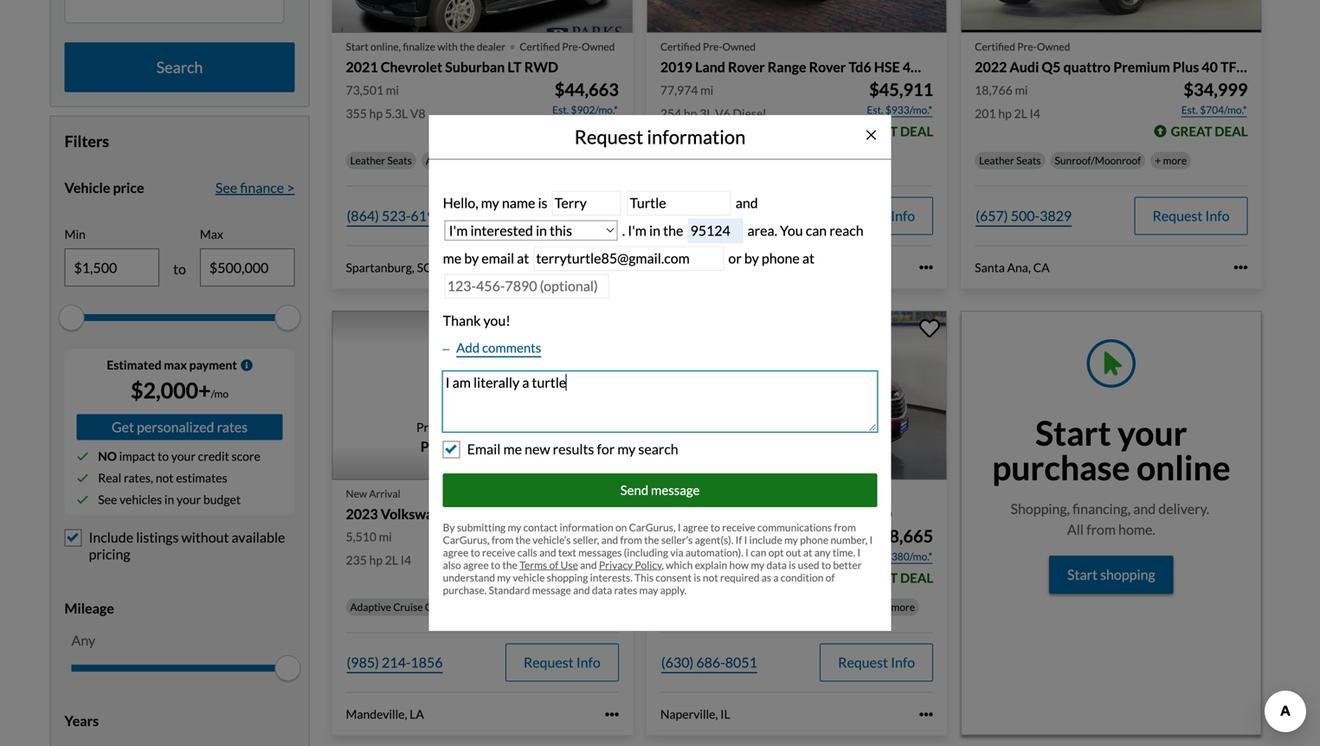 Task type: describe. For each thing, give the bounding box(es) containing it.
0 horizontal spatial of
[[549, 559, 559, 571]]

opt
[[769, 546, 784, 559]]

and inside , which explain how my data is used to better understand my vehicle shopping interests. this consent is not required as a condition of purchase. standard message and data rates may apply.
[[573, 584, 590, 596]]

Last name field
[[627, 191, 731, 216]]

i4 for $34,999
[[1030, 106, 1041, 121]]

1 horizontal spatial cargurus,
[[629, 521, 676, 534]]

request info for sport
[[524, 654, 601, 671]]

to inside , which explain how my data is used to better understand my vehicle shopping interests. this consent is not required as a condition of purchase. standard message and data rates may apply.
[[822, 559, 831, 571]]

better
[[833, 559, 862, 571]]

start for online,
[[346, 40, 369, 53]]

more down est. $380/mo.* button
[[891, 601, 915, 613]]

(657) 500-3829
[[976, 207, 1072, 224]]

comments
[[482, 340, 541, 355]]

close modal request information image
[[864, 128, 878, 142]]

.
[[622, 222, 625, 239]]

the inside start online, finalize with the dealer · certified pre-owned 2021 chevrolet suburban lt rwd
[[460, 40, 475, 53]]

this
[[635, 571, 654, 584]]

request for ·
[[524, 207, 574, 224]]

2 rover from the left
[[809, 59, 846, 75]]

with inside start online, finalize with the dealer · certified pre-owned 2021 chevrolet suburban lt rwd
[[437, 40, 458, 53]]

min
[[65, 227, 86, 241]]

ellipsis h image for sport
[[605, 708, 619, 721]]

plus
[[1173, 59, 1199, 75]]

use
[[561, 559, 578, 571]]

mileage button
[[65, 587, 295, 630]]

you
[[780, 222, 803, 239]]

santa
[[975, 260, 1005, 275]]

not inside , which explain how my data is used to better understand my vehicle shopping interests. this consent is not required as a condition of purchase. standard message and data rates may apply.
[[703, 571, 718, 584]]

impact
[[119, 449, 155, 464]]

seats for ·
[[387, 154, 412, 167]]

owned for $18,665
[[723, 487, 756, 500]]

0 vertical spatial data
[[767, 559, 787, 571]]

+ more for ·
[[499, 154, 531, 167]]

white 2022 audi q5 quattro premium plus 40 tfsi awd suv / crossover all-wheel drive 7-speed automatic image
[[961, 0, 1262, 33]]

deal for ·
[[586, 123, 619, 139]]

mi for sport
[[379, 529, 392, 544]]

523-
[[382, 207, 411, 224]]

est. for range
[[867, 103, 884, 116]]

(657)
[[976, 207, 1008, 224]]

great down est. $704/mo.* button
[[1171, 123, 1213, 139]]

owned for $34,999
[[1037, 40, 1070, 53]]

sunroof/moonroof for $45,911
[[740, 154, 827, 167]]

2020
[[661, 506, 693, 522]]

for
[[597, 441, 615, 458]]

request for 2.0t
[[838, 654, 888, 671]]

mi for 2.0t
[[701, 529, 714, 544]]

il
[[721, 707, 730, 722]]

name
[[502, 194, 535, 211]]

request info button for quattro
[[1135, 197, 1248, 235]]

certified for $45,911
[[661, 40, 701, 53]]

send message
[[620, 482, 700, 498]]

understand
[[443, 571, 495, 584]]

great deal for $34,999
[[1171, 123, 1248, 139]]

can inside 'by submitting my contact information on cargurus, i agree to receive communications from cargurus, from the vehicle's seller, and from the seller's agent(s). if i include my phone number, i agree to receive calls and text messages (including via automation). i can opt out at any time. i also agree to the'
[[751, 546, 767, 559]]

$683/mo.*
[[571, 550, 618, 563]]

mileage
[[65, 600, 114, 617]]

mi for range
[[701, 83, 714, 97]]

via
[[670, 546, 684, 559]]

can inside area. you can reach me by email at
[[806, 222, 827, 239]]

certified pre-owned 2019 land rover range rover td6 hse 4wd
[[661, 40, 936, 75]]

the up policy at the bottom of page
[[644, 534, 659, 546]]

great for range
[[857, 123, 898, 139]]

(864) 523-6195 button
[[346, 197, 444, 235]]

request info button for ·
[[506, 197, 619, 235]]

and up $683/mo.*
[[601, 534, 618, 546]]

range
[[768, 59, 807, 75]]

online
[[1137, 447, 1231, 488]]

request for range
[[838, 207, 888, 224]]

at down you
[[803, 250, 815, 267]]

to left max text box
[[173, 261, 186, 278]]

used
[[798, 559, 820, 571]]

1 horizontal spatial me
[[503, 441, 522, 458]]

shopping inside button
[[1101, 566, 1156, 583]]

years button
[[65, 700, 295, 743]]

hp for range
[[684, 106, 697, 121]]

calls
[[518, 546, 537, 559]]

+ for ·
[[499, 154, 506, 167]]

pre- for $34,999
[[1018, 40, 1037, 53]]

me inside area. you can reach me by email at
[[443, 250, 462, 267]]

/mo
[[211, 388, 229, 400]]

deal for range
[[900, 123, 934, 139]]

$34,995
[[555, 526, 619, 547]]

credit
[[198, 449, 229, 464]]

, which explain how my data is used to better understand my vehicle shopping interests. this consent is not required as a condition of purchase. standard message and data rates may apply.
[[443, 559, 862, 596]]

request info for range
[[838, 207, 915, 224]]

ellipsis h image for 2.0t
[[920, 708, 934, 721]]

great for 2.0t
[[857, 570, 898, 586]]

dealer
[[477, 40, 506, 53]]

First name field
[[552, 191, 621, 216]]

info for quattro
[[1206, 207, 1230, 224]]

cruise
[[393, 601, 423, 613]]

email
[[467, 441, 501, 458]]

rates,
[[124, 471, 153, 485]]

$18,665
[[869, 526, 934, 547]]

tn
[[715, 260, 731, 275]]

0 horizontal spatial data
[[592, 584, 612, 596]]

1856
[[411, 654, 443, 671]]

chevrolet inside certified pre-owned 2020 chevrolet equinox 2.0t lt fwd
[[695, 506, 757, 522]]

(630) 686-8051 button
[[661, 644, 758, 682]]

to up the 'real rates, not estimates'
[[158, 449, 169, 464]]

(985) 214-1856
[[347, 654, 443, 671]]

spartanburg, sc
[[346, 260, 432, 275]]

adaptive
[[350, 601, 391, 613]]

my left name
[[481, 194, 499, 211]]

and up the area.
[[733, 194, 758, 211]]

to down 'submitting'
[[471, 546, 480, 559]]

memphis, tn
[[661, 260, 731, 275]]

2022
[[975, 59, 1007, 75]]

max
[[164, 358, 187, 372]]

est. for sport
[[552, 550, 569, 563]]

the left the terms
[[503, 559, 518, 571]]

in for i'm
[[649, 222, 661, 239]]

sunroof/moonroof for $34,999
[[1055, 154, 1141, 167]]

by
[[443, 521, 455, 534]]

shopping inside , which explain how my data is used to better understand my vehicle shopping interests. this consent is not required as a condition of purchase. standard message and data rates may apply.
[[547, 571, 588, 584]]

max
[[200, 227, 223, 241]]

quattro
[[1064, 59, 1111, 75]]

your inside start your purchase online
[[1118, 413, 1188, 453]]

request inside dialog
[[575, 126, 643, 148]]

request info button for sport
[[506, 644, 619, 682]]

hp for 2.0t
[[684, 553, 697, 568]]

start for shopping
[[1068, 566, 1098, 583]]

(657) 500-3829 button
[[975, 197, 1073, 235]]

+ for range
[[841, 154, 847, 167]]

from up time.
[[834, 521, 856, 534]]

my left contact
[[508, 521, 522, 534]]

lt inside start online, finalize with the dealer · certified pre-owned 2021 chevrolet suburban lt rwd
[[508, 59, 522, 75]]

listings
[[136, 529, 179, 546]]

2023
[[346, 506, 378, 522]]

cajun red tintcoat 2020 chevrolet equinox 2.0t lt fwd suv / crossover front-wheel drive 6-speed automatic overdrive image
[[647, 311, 947, 480]]

request for sport
[[524, 654, 574, 671]]

you!
[[484, 312, 511, 329]]

(985)
[[347, 654, 379, 671]]

owned for $45,911
[[723, 40, 756, 53]]

minus image
[[443, 345, 449, 354]]

$44,663
[[555, 79, 619, 100]]

your for see vehicles in your budget
[[177, 492, 201, 507]]

18,766 mi 201 hp 2l i4
[[975, 83, 1041, 121]]

vehicle photo unavailable image
[[332, 311, 633, 480]]

time.
[[833, 546, 856, 559]]

ana,
[[1007, 260, 1031, 275]]

from up privacy policy link
[[620, 534, 642, 546]]

$44,663 est. $902/mo.* great deal
[[542, 79, 619, 139]]

leather for range
[[665, 154, 700, 167]]

info for range
[[891, 207, 915, 224]]

1 horizontal spatial information
[[647, 126, 746, 148]]

see for see vehicles in your budget
[[98, 492, 117, 507]]

terms of use and privacy policy
[[520, 559, 662, 571]]

hp for ·
[[369, 106, 383, 121]]

est. for 2.0t
[[867, 550, 884, 563]]

fwd for $18,665
[[860, 506, 892, 522]]

sc
[[417, 260, 432, 275]]

est. $933/mo.* button
[[866, 101, 934, 119]]

check image
[[77, 472, 89, 484]]

the up the terms
[[516, 534, 531, 546]]

deal down $683/mo.*
[[586, 570, 619, 586]]

2019
[[661, 59, 693, 75]]

budget
[[203, 492, 241, 507]]

deal down $704/mo.*
[[1215, 123, 1248, 139]]

automation).
[[686, 546, 744, 559]]

my right "how"
[[751, 559, 765, 571]]

3l
[[700, 106, 713, 121]]

the down the last name 'field'
[[663, 222, 683, 239]]

leather for quattro
[[979, 154, 1015, 167]]

also
[[443, 559, 461, 571]]

certified inside start online, finalize with the dealer · certified pre-owned 2021 chevrolet suburban lt rwd
[[520, 40, 560, 53]]

certified for $18,665
[[661, 487, 701, 500]]

73,501
[[346, 83, 384, 97]]

memphis,
[[661, 260, 712, 275]]

0 horizontal spatial is
[[538, 194, 548, 211]]

premium
[[1114, 59, 1170, 75]]

out
[[786, 546, 801, 559]]

terms
[[520, 559, 547, 571]]

ZIP telephone field
[[65, 0, 284, 23]]

mi for quattro
[[1015, 83, 1028, 97]]

my right opt
[[785, 534, 798, 546]]

pricing
[[89, 546, 130, 563]]

request info button for 2.0t
[[820, 644, 934, 682]]

and left text
[[539, 546, 556, 559]]

pre- for $18,665
[[703, 487, 723, 500]]

certified for $34,999
[[975, 40, 1016, 53]]

great deal for $34,995
[[542, 570, 619, 586]]

online,
[[371, 40, 401, 53]]

$933/mo.*
[[886, 103, 933, 116]]

a
[[774, 571, 779, 584]]

,
[[662, 559, 664, 571]]

request info for 2.0t
[[838, 654, 915, 671]]

new
[[525, 441, 550, 458]]

vehicle price
[[65, 179, 144, 196]]

arrival
[[369, 487, 401, 500]]



Task type: vqa. For each thing, say whether or not it's contained in the screenshot.
$380/mo.*
yes



Task type: locate. For each thing, give the bounding box(es) containing it.
see finance > link
[[216, 177, 295, 198]]

0 horizontal spatial fwd
[[586, 506, 618, 522]]

request info button
[[506, 197, 619, 235], [820, 197, 934, 235], [1135, 197, 1248, 235], [506, 644, 619, 682], [820, 644, 934, 682]]

black 2021 chevrolet suburban lt rwd suv / crossover 4x2 null image
[[332, 0, 633, 33]]

without
[[181, 529, 229, 546]]

start for your
[[1036, 413, 1111, 453]]

info circle image
[[241, 359, 253, 371]]

1 vertical spatial can
[[751, 546, 767, 559]]

0 horizontal spatial receive
[[482, 546, 516, 559]]

$45,911 est. $933/mo.* great deal
[[857, 79, 934, 139]]

rates inside , which explain how my data is used to better understand my vehicle shopping interests. this consent is not required as a condition of purchase. standard message and data rates may apply.
[[614, 584, 637, 596]]

real rates, not estimates
[[98, 471, 227, 485]]

fwd for $34,995
[[586, 506, 618, 522]]

certified pre-owned 2020 chevrolet equinox 2.0t lt fwd
[[661, 487, 892, 522]]

of left "use"
[[549, 559, 559, 571]]

more down close modal request information image on the top of page
[[849, 154, 873, 167]]

and right "use"
[[580, 559, 597, 571]]

of right used
[[826, 571, 835, 584]]

(901) 665-2400 button
[[661, 197, 758, 235]]

certified up 2020
[[661, 487, 701, 500]]

1 horizontal spatial seats
[[702, 154, 727, 167]]

1 vertical spatial start
[[1036, 413, 1111, 453]]

rates inside button
[[217, 419, 248, 436]]

more up name
[[508, 154, 531, 167]]

Min text field
[[65, 249, 159, 286]]

lt left 'rwd'
[[508, 59, 522, 75]]

shopping down text
[[547, 571, 588, 584]]

get personalized rates
[[112, 419, 248, 436]]

terms of use link
[[520, 559, 578, 571]]

2021
[[346, 59, 378, 75]]

start inside start online, finalize with the dealer · certified pre-owned 2021 chevrolet suburban lt rwd
[[346, 40, 369, 53]]

information up messages at the left
[[560, 521, 614, 534]]

0 horizontal spatial rates
[[217, 419, 248, 436]]

hp inside 18,766 mi 201 hp 2l i4
[[999, 106, 1012, 121]]

0 horizontal spatial in
[[164, 492, 174, 507]]

ellipsis h image for $45,911
[[920, 261, 934, 275]]

est. inside $34,999 est. $704/mo.*
[[1182, 103, 1198, 116]]

audi
[[1010, 59, 1039, 75]]

or
[[729, 250, 742, 267]]

est. inside $18,665 est. $380/mo.* great deal
[[867, 550, 884, 563]]

i4 for $18,665
[[725, 553, 736, 568]]

1 horizontal spatial see
[[216, 179, 237, 196]]

1 horizontal spatial i4
[[725, 553, 736, 568]]

0 vertical spatial phone
[[762, 250, 800, 267]]

by inside area. you can reach me by email at
[[464, 250, 479, 267]]

i4 for $34,995
[[401, 553, 411, 568]]

see for see finance >
[[216, 179, 237, 196]]

hp right 235
[[369, 553, 383, 568]]

1 vertical spatial rates
[[614, 584, 637, 596]]

1 horizontal spatial rates
[[614, 584, 637, 596]]

at inside area. you can reach me by email at
[[517, 250, 529, 267]]

ellipsis h image for ·
[[605, 261, 619, 275]]

2 leather from the left
[[665, 154, 700, 167]]

2 by from the left
[[745, 250, 759, 267]]

delivery.
[[1159, 501, 1210, 518]]

v6
[[715, 106, 731, 121]]

0 horizontal spatial chevrolet
[[381, 59, 443, 75]]

get personalized rates button
[[77, 414, 283, 440]]

phone inside 'by submitting my contact information on cargurus, i agree to receive communications from cargurus, from the vehicle's seller, and from the seller's agent(s). if i include my phone number, i agree to receive calls and text messages (including via automation). i can opt out at any time. i also agree to the'
[[800, 534, 829, 546]]

1 horizontal spatial leather seats
[[665, 154, 727, 167]]

1 vertical spatial phone
[[800, 534, 829, 546]]

1 horizontal spatial chevrolet
[[695, 506, 757, 522]]

est. down vehicle's
[[552, 550, 569, 563]]

1 fwd from the left
[[586, 506, 618, 522]]

shopping
[[1101, 566, 1156, 583], [547, 571, 588, 584]]

0 horizontal spatial ellipsis h image
[[920, 261, 934, 275]]

1 vertical spatial great deal
[[542, 570, 619, 586]]

1 ellipsis h image from the left
[[920, 261, 934, 275]]

price
[[113, 179, 144, 196]]

submitting
[[457, 521, 506, 534]]

deal down the $933/mo.*
[[900, 123, 934, 139]]

add
[[456, 340, 480, 355]]

0 vertical spatial chevrolet
[[381, 59, 443, 75]]

cargurus, up (including
[[629, 521, 676, 534]]

policy
[[635, 559, 662, 571]]

pre- inside start online, finalize with the dealer · certified pre-owned 2021 chevrolet suburban lt rwd
[[562, 40, 582, 53]]

leather seats for range
[[665, 154, 727, 167]]

leather down request information
[[665, 154, 700, 167]]

0 vertical spatial see
[[216, 179, 237, 196]]

2 leather seats from the left
[[665, 154, 727, 167]]

black 2019 land rover range rover td6 hse 4wd suv / crossover all-wheel drive automatic image
[[647, 0, 947, 33]]

1 rover from the left
[[728, 59, 765, 75]]

technology
[[652, 506, 722, 522]]

great down the est. $902/mo.* 'button' at the top left of the page
[[542, 123, 583, 139]]

est. for quattro
[[1182, 103, 1198, 116]]

2 horizontal spatial leather
[[979, 154, 1015, 167]]

by
[[464, 250, 479, 267], [745, 250, 759, 267]]

send
[[620, 482, 649, 498]]

1 vertical spatial information
[[560, 521, 614, 534]]

spartanburg,
[[346, 260, 415, 275]]

diesel
[[733, 106, 766, 121]]

0 horizontal spatial shopping
[[547, 571, 588, 584]]

1 vertical spatial lt
[[843, 506, 857, 522]]

info
[[576, 207, 601, 224], [891, 207, 915, 224], [1206, 207, 1230, 224], [576, 654, 601, 671], [891, 654, 915, 671]]

more for quattro
[[1163, 154, 1187, 167]]

1 vertical spatial me
[[503, 441, 522, 458]]

in for vehicles
[[164, 492, 174, 507]]

check image
[[77, 451, 89, 463], [77, 494, 89, 506]]

0 vertical spatial me
[[443, 250, 462, 267]]

1 horizontal spatial 2l
[[1014, 106, 1028, 121]]

results
[[553, 441, 594, 458]]

your for no impact to your credit score
[[171, 449, 196, 464]]

at inside 'by submitting my contact information on cargurus, i agree to receive communications from cargurus, from the vehicle's seller, and from the seller's agent(s). if i include my phone number, i agree to receive calls and text messages (including via automation). i can opt out at any time. i also agree to the'
[[803, 546, 813, 559]]

2 seats from the left
[[702, 154, 727, 167]]

1 horizontal spatial with
[[621, 506, 649, 522]]

hp right 355
[[369, 106, 383, 121]]

2 horizontal spatial seats
[[1017, 154, 1041, 167]]

owned
[[582, 40, 615, 53], [723, 40, 756, 53], [1037, 40, 1070, 53], [723, 487, 756, 500]]

in
[[649, 222, 661, 239], [164, 492, 174, 507]]

0 horizontal spatial 2l
[[385, 553, 398, 568]]

mi for ·
[[386, 83, 399, 97]]

more for ·
[[508, 154, 531, 167]]

est. up close modal request information image on the top of page
[[867, 103, 884, 116]]

with inside new arrival 2023 volkswagen atlas cross sport se fwd with technology
[[621, 506, 649, 522]]

1 horizontal spatial fwd
[[860, 506, 892, 522]]

0 vertical spatial check image
[[77, 451, 89, 463]]

fwd right se
[[586, 506, 618, 522]]

+ more up name
[[499, 154, 531, 167]]

receive up automation).
[[722, 521, 756, 534]]

of inside , which explain how my data is used to better understand my vehicle shopping interests. this consent is not required as a condition of purchase. standard message and data rates may apply.
[[826, 571, 835, 584]]

explain
[[695, 559, 727, 571]]

5.3l
[[385, 106, 408, 121]]

pre- up land
[[703, 40, 723, 53]]

awd
[[1251, 59, 1285, 75]]

message down terms of use link
[[532, 584, 571, 596]]

est. inside $45,911 est. $933/mo.* great deal
[[867, 103, 884, 116]]

1 vertical spatial check image
[[77, 494, 89, 506]]

pre- up "$44,663"
[[562, 40, 582, 53]]

estimated max payment
[[107, 358, 237, 372]]

certified inside certified pre-owned 2022 audi q5 quattro premium plus 40 tfsi awd
[[975, 40, 1016, 53]]

my left vehicle
[[497, 571, 511, 584]]

Comments text field
[[443, 372, 877, 432]]

$380/mo.*
[[886, 550, 933, 563]]

seats left alloy
[[387, 154, 412, 167]]

lt right 2.0t
[[843, 506, 857, 522]]

i4 right 1.5l at bottom right
[[725, 553, 736, 568]]

me
[[443, 250, 462, 267], [503, 441, 522, 458]]

0 horizontal spatial can
[[751, 546, 767, 559]]

0 vertical spatial great deal
[[1171, 123, 1248, 139]]

0 vertical spatial not
[[156, 471, 174, 485]]

est. $704/mo.* button
[[1181, 101, 1248, 119]]

hp inside 77,974 mi 254 hp 3l v6 diesel
[[684, 106, 697, 121]]

1 horizontal spatial shopping
[[1101, 566, 1156, 583]]

pre- inside certified pre-owned 2022 audi q5 quattro premium plus 40 tfsi awd
[[1018, 40, 1037, 53]]

0 horizontal spatial information
[[560, 521, 614, 534]]

mi down land
[[701, 83, 714, 97]]

rates left 'may'
[[614, 584, 637, 596]]

alloy wheels
[[426, 154, 486, 167]]

fwd inside new arrival 2023 volkswagen atlas cross sport se fwd with technology
[[586, 506, 618, 522]]

message inside , which explain how my data is used to better understand my vehicle shopping interests. this consent is not required as a condition of purchase. standard message and data rates may apply.
[[532, 584, 571, 596]]

thank
[[443, 312, 481, 329]]

0 vertical spatial in
[[649, 222, 661, 239]]

pre- up the audi
[[1018, 40, 1037, 53]]

sunroof/moonroof down diesel
[[740, 154, 827, 167]]

owned up "$44,663"
[[582, 40, 615, 53]]

hp left the "3l"
[[684, 106, 697, 121]]

i4 inside 43,209 mi 170 hp 1.5l i4
[[725, 553, 736, 568]]

see vehicles in your budget
[[98, 492, 241, 507]]

1 vertical spatial message
[[532, 584, 571, 596]]

mandeville, la
[[346, 707, 424, 722]]

great inside $45,911 est. $933/mo.* great deal
[[857, 123, 898, 139]]

at right email
[[517, 250, 529, 267]]

1 horizontal spatial message
[[651, 482, 700, 498]]

start inside button
[[1068, 566, 1098, 583]]

great down est. $933/mo.* button
[[857, 123, 898, 139]]

great inside $18,665 est. $380/mo.* great deal
[[857, 570, 898, 586]]

info for 2.0t
[[891, 654, 915, 671]]

more for range
[[849, 154, 873, 167]]

new arrival 2023 volkswagen atlas cross sport se fwd with technology
[[346, 487, 722, 522]]

pre- inside certified pre-owned 2019 land rover range rover td6 hse 4wd
[[703, 40, 723, 53]]

great down text
[[542, 570, 583, 586]]

2l for $34,999
[[1014, 106, 1028, 121]]

leather down 201
[[979, 154, 1015, 167]]

1 vertical spatial with
[[621, 506, 649, 522]]

is left used
[[789, 559, 796, 571]]

i4 left the also
[[401, 553, 411, 568]]

4wd
[[903, 59, 936, 75]]

from down financing,
[[1087, 521, 1116, 538]]

include
[[750, 534, 783, 546]]

in down the 'real rates, not estimates'
[[164, 492, 174, 507]]

the up suburban
[[460, 40, 475, 53]]

1 by from the left
[[464, 250, 479, 267]]

leather seats for ·
[[350, 154, 412, 167]]

owned inside certified pre-owned 2022 audi q5 quattro premium plus 40 tfsi awd
[[1037, 40, 1070, 53]]

mi right 5,510
[[379, 529, 392, 544]]

1 horizontal spatial leather
[[665, 154, 700, 167]]

rover left td6
[[809, 59, 846, 75]]

me right sc
[[443, 250, 462, 267]]

Phone (optional) telephone field
[[445, 274, 609, 299]]

hp inside "5,510 mi 235 hp 2l i4"
[[369, 553, 383, 568]]

deal down $902/mo.*
[[586, 123, 619, 139]]

data down include
[[767, 559, 787, 571]]

pre- for $45,911
[[703, 40, 723, 53]]

request info for ·
[[524, 207, 601, 224]]

1 vertical spatial 2l
[[385, 553, 398, 568]]

2 horizontal spatial i4
[[1030, 106, 1041, 121]]

1 horizontal spatial receive
[[722, 521, 756, 534]]

privacy policy link
[[599, 559, 662, 571]]

686-
[[696, 654, 725, 671]]

1 horizontal spatial in
[[649, 222, 661, 239]]

can
[[806, 222, 827, 239], [751, 546, 767, 559]]

request information dialog
[[429, 115, 891, 631]]

mi inside '73,501 mi 355 hp 5.3l v8'
[[386, 83, 399, 97]]

0 horizontal spatial me
[[443, 250, 462, 267]]

1.5l
[[700, 553, 723, 568]]

see left finance
[[216, 179, 237, 196]]

3 seats from the left
[[1017, 154, 1041, 167]]

+ more for range
[[841, 154, 873, 167]]

+ more down est. $704/mo.* button
[[1155, 154, 1187, 167]]

0 horizontal spatial by
[[464, 250, 479, 267]]

ellipsis h image for $34,999
[[1234, 261, 1248, 275]]

from
[[834, 521, 856, 534], [1087, 521, 1116, 538], [492, 534, 514, 546], [620, 534, 642, 546]]

atlas
[[458, 506, 491, 522]]

hp right 201
[[999, 106, 1012, 121]]

1 horizontal spatial lt
[[843, 506, 857, 522]]

0 vertical spatial 2l
[[1014, 106, 1028, 121]]

ca
[[1033, 260, 1050, 275]]

great for ·
[[542, 123, 583, 139]]

see finance >
[[216, 179, 295, 196]]

1 vertical spatial chevrolet
[[695, 506, 757, 522]]

to up standard
[[491, 559, 501, 571]]

1 horizontal spatial of
[[826, 571, 835, 584]]

in right i'm
[[649, 222, 661, 239]]

pre- inside certified pre-owned 2020 chevrolet equinox 2.0t lt fwd
[[703, 487, 723, 500]]

rates up score
[[217, 419, 248, 436]]

0 horizontal spatial leather
[[350, 154, 385, 167]]

deal inside $45,911 est. $933/mo.* great deal
[[900, 123, 934, 139]]

by submitting my contact information on cargurus, i agree to receive communications from cargurus, from the vehicle's seller, and from the seller's agent(s). if i include my phone number, i agree to receive calls and text messages (including via automation). i can opt out at any time. i also agree to the
[[443, 521, 873, 571]]

i4 inside 18,766 mi 201 hp 2l i4
[[1030, 106, 1041, 121]]

0 vertical spatial start
[[346, 40, 369, 53]]

0 horizontal spatial sunroof/moonroof
[[740, 154, 827, 167]]

1 vertical spatial see
[[98, 492, 117, 507]]

and inside 'shopping, financing, and delivery. all from home.'
[[1134, 501, 1156, 518]]

est.
[[552, 103, 569, 116], [867, 103, 884, 116], [1182, 103, 1198, 116], [552, 550, 569, 563], [867, 550, 884, 563]]

se
[[568, 506, 583, 522]]

1 vertical spatial receive
[[482, 546, 516, 559]]

rover
[[728, 59, 765, 75], [809, 59, 846, 75]]

with right finalize
[[437, 40, 458, 53]]

0 horizontal spatial great deal
[[542, 570, 619, 586]]

see down real
[[98, 492, 117, 507]]

great down est. $380/mo.* button
[[857, 570, 898, 586]]

Max text field
[[201, 249, 294, 286]]

any
[[71, 632, 95, 649]]

0 horizontal spatial with
[[437, 40, 458, 53]]

est. inside $44,663 est. $902/mo.* great deal
[[552, 103, 569, 116]]

to right used
[[822, 559, 831, 571]]

2 vertical spatial start
[[1068, 566, 1098, 583]]

0 horizontal spatial not
[[156, 471, 174, 485]]

at right out
[[803, 546, 813, 559]]

1 vertical spatial not
[[703, 571, 718, 584]]

vehicles
[[119, 492, 162, 507]]

chevrolet inside start online, finalize with the dealer · certified pre-owned 2021 chevrolet suburban lt rwd
[[381, 59, 443, 75]]

est. for ·
[[552, 103, 569, 116]]

purchase
[[992, 447, 1130, 488]]

pre- up technology
[[703, 487, 723, 500]]

18,766
[[975, 83, 1013, 97]]

may
[[639, 584, 658, 596]]

1 leather seats from the left
[[350, 154, 412, 167]]

Zip code field
[[688, 219, 743, 243]]

deal inside $44,663 est. $902/mo.* great deal
[[586, 123, 619, 139]]

score
[[232, 449, 261, 464]]

2 horizontal spatial is
[[789, 559, 796, 571]]

i4 down the audi
[[1030, 106, 1041, 121]]

your down estimates
[[177, 492, 201, 507]]

2l inside 18,766 mi 201 hp 2l i4
[[1014, 106, 1028, 121]]

deal inside $18,665 est. $380/mo.* great deal
[[900, 570, 934, 586]]

mi up automation).
[[701, 529, 714, 544]]

certified up 'rwd'
[[520, 40, 560, 53]]

to up automation).
[[711, 521, 720, 534]]

2 horizontal spatial leather seats
[[979, 154, 1041, 167]]

mi inside "5,510 mi 235 hp 2l i4"
[[379, 529, 392, 544]]

owned up land
[[723, 40, 756, 53]]

get
[[112, 419, 134, 436]]

is right which at the bottom right
[[694, 571, 701, 584]]

1 leather from the left
[[350, 154, 385, 167]]

financing,
[[1073, 501, 1131, 518]]

0 horizontal spatial i4
[[401, 553, 411, 568]]

adaptive cruise control
[[350, 601, 460, 613]]

owned up if
[[723, 487, 756, 500]]

2 ellipsis h image from the left
[[1234, 261, 1248, 275]]

ellipsis h image
[[605, 261, 619, 275], [605, 708, 619, 721], [920, 708, 934, 721]]

filters
[[65, 132, 109, 151]]

naperville, il
[[661, 707, 730, 722]]

hp right via
[[684, 553, 697, 568]]

leather for ·
[[350, 154, 385, 167]]

est. down "$44,663"
[[552, 103, 569, 116]]

lt inside certified pre-owned 2020 chevrolet equinox 2.0t lt fwd
[[843, 506, 857, 522]]

owned inside start online, finalize with the dealer · certified pre-owned 2021 chevrolet suburban lt rwd
[[582, 40, 615, 53]]

2 sunroof/moonroof from the left
[[1055, 154, 1141, 167]]

1 horizontal spatial data
[[767, 559, 787, 571]]

start down all
[[1068, 566, 1098, 583]]

great inside $44,663 est. $902/mo.* great deal
[[542, 123, 583, 139]]

0 horizontal spatial lt
[[508, 59, 522, 75]]

certified up 2019
[[661, 40, 701, 53]]

owned up q5
[[1037, 40, 1070, 53]]

request for quattro
[[1153, 207, 1203, 224]]

and down terms of use and privacy policy
[[573, 584, 590, 596]]

number,
[[831, 534, 868, 546]]

message inside button
[[651, 482, 700, 498]]

owned inside certified pre-owned 2020 chevrolet equinox 2.0t lt fwd
[[723, 487, 756, 500]]

from inside 'shopping, financing, and delivery. all from home.'
[[1087, 521, 1116, 538]]

1 seats from the left
[[387, 154, 412, 167]]

with down send
[[621, 506, 649, 522]]

0 vertical spatial message
[[651, 482, 700, 498]]

my right for
[[618, 441, 636, 458]]

2 fwd from the left
[[860, 506, 892, 522]]

3 leather from the left
[[979, 154, 1015, 167]]

1 horizontal spatial not
[[703, 571, 718, 584]]

i4 inside "5,510 mi 235 hp 2l i4"
[[401, 553, 411, 568]]

start up 2021
[[346, 40, 369, 53]]

certified up 2022
[[975, 40, 1016, 53]]

phone up used
[[800, 534, 829, 546]]

deal for 2.0t
[[900, 570, 934, 586]]

owned inside certified pre-owned 2019 land rover range rover td6 hse 4wd
[[723, 40, 756, 53]]

3 leather seats from the left
[[979, 154, 1041, 167]]

seats up 500-
[[1017, 154, 1041, 167]]

0 vertical spatial rates
[[217, 419, 248, 436]]

hp for sport
[[369, 553, 383, 568]]

shopping down the home. on the bottom of the page
[[1101, 566, 1156, 583]]

1 horizontal spatial by
[[745, 250, 759, 267]]

0 horizontal spatial seats
[[387, 154, 412, 167]]

1 sunroof/moonroof from the left
[[740, 154, 827, 167]]

mi inside 43,209 mi 170 hp 1.5l i4
[[701, 529, 714, 544]]

information down the "3l"
[[647, 126, 746, 148]]

2 check image from the top
[[77, 494, 89, 506]]

by left email
[[464, 250, 479, 267]]

certified inside certified pre-owned 2019 land rover range rover td6 hse 4wd
[[661, 40, 701, 53]]

1 horizontal spatial great deal
[[1171, 123, 1248, 139]]

include listings without available pricing
[[89, 529, 285, 563]]

info for sport
[[576, 654, 601, 671]]

+ more for quattro
[[1155, 154, 1187, 167]]

seller,
[[573, 534, 599, 546]]

0 vertical spatial information
[[647, 126, 746, 148]]

2l
[[1014, 106, 1028, 121], [385, 553, 398, 568]]

0 horizontal spatial leather seats
[[350, 154, 412, 167]]

email
[[482, 250, 514, 267]]

request information
[[575, 126, 746, 148]]

0 vertical spatial lt
[[508, 59, 522, 75]]

la
[[410, 707, 424, 722]]

(901) 665-2400
[[661, 207, 758, 224]]

information inside 'by submitting my contact information on cargurus, i agree to receive communications from cargurus, from the vehicle's seller, and from the seller's agent(s). if i include my phone number, i agree to receive calls and text messages (including via automation). i can opt out at any time. i also agree to the'
[[560, 521, 614, 534]]

mi down the audi
[[1015, 83, 1028, 97]]

2l for $34,995
[[385, 553, 398, 568]]

1 check image from the top
[[77, 451, 89, 463]]

0 horizontal spatial phone
[[762, 250, 800, 267]]

1 horizontal spatial sunroof/moonroof
[[1055, 154, 1141, 167]]

control
[[425, 601, 460, 613]]

0 horizontal spatial see
[[98, 492, 117, 507]]

1 horizontal spatial phone
[[800, 534, 829, 546]]

0 vertical spatial with
[[437, 40, 458, 53]]

your up the delivery.
[[1118, 413, 1188, 453]]

0 horizontal spatial message
[[532, 584, 571, 596]]

ellipsis h image
[[920, 261, 934, 275], [1234, 261, 1248, 275]]

start up financing,
[[1036, 413, 1111, 453]]

in inside dialog
[[649, 222, 661, 239]]

1 horizontal spatial is
[[694, 571, 701, 584]]

q5
[[1042, 59, 1061, 75]]

great
[[542, 123, 583, 139], [857, 123, 898, 139], [1171, 123, 1213, 139], [542, 570, 583, 586], [857, 570, 898, 586]]

1 horizontal spatial rover
[[809, 59, 846, 75]]

leather seats for quattro
[[979, 154, 1041, 167]]

0 horizontal spatial rover
[[728, 59, 765, 75]]

fwd up the $18,665
[[860, 506, 892, 522]]

mi inside 77,974 mi 254 hp 3l v6 diesel
[[701, 83, 714, 97]]

1 vertical spatial in
[[164, 492, 174, 507]]

+ more down est. $380/mo.* button
[[883, 601, 915, 613]]

0 horizontal spatial cargurus,
[[443, 534, 490, 546]]

seats for range
[[702, 154, 727, 167]]

hp for quattro
[[999, 106, 1012, 121]]

more
[[508, 154, 531, 167], [849, 154, 873, 167], [1163, 154, 1187, 167], [891, 601, 915, 613]]

1 horizontal spatial ellipsis h image
[[1234, 261, 1248, 275]]

Email address email field
[[534, 246, 724, 271]]

home.
[[1119, 521, 1156, 538]]

+ for quattro
[[1155, 154, 1161, 167]]

is right name
[[538, 194, 548, 211]]

request info for quattro
[[1153, 207, 1230, 224]]

1 vertical spatial data
[[592, 584, 612, 596]]

start inside start your purchase online
[[1036, 413, 1111, 453]]

request info button for range
[[820, 197, 934, 235]]

est. inside $34,995 est. $683/mo.*
[[552, 550, 569, 563]]

0 vertical spatial can
[[806, 222, 827, 239]]

0 vertical spatial receive
[[722, 521, 756, 534]]

certified inside certified pre-owned 2020 chevrolet equinox 2.0t lt fwd
[[661, 487, 701, 500]]

seats for quattro
[[1017, 154, 1041, 167]]

reach
[[830, 222, 864, 239]]

mi inside 18,766 mi 201 hp 2l i4
[[1015, 83, 1028, 97]]

required
[[720, 571, 760, 584]]

hp inside 43,209 mi 170 hp 1.5l i4
[[684, 553, 697, 568]]

fwd inside certified pre-owned 2020 chevrolet equinox 2.0t lt fwd
[[860, 506, 892, 522]]

info for ·
[[576, 207, 601, 224]]

send message button
[[443, 474, 877, 507]]

1 horizontal spatial can
[[806, 222, 827, 239]]

seats down the "3l"
[[702, 154, 727, 167]]

2l inside "5,510 mi 235 hp 2l i4"
[[385, 553, 398, 568]]

mi up 5.3l
[[386, 83, 399, 97]]

request
[[575, 126, 643, 148], [524, 207, 574, 224], [838, 207, 888, 224], [1153, 207, 1203, 224], [524, 654, 574, 671], [838, 654, 888, 671]]

receive
[[722, 521, 756, 534], [482, 546, 516, 559]]

hp inside '73,501 mi 355 hp 5.3l v8'
[[369, 106, 383, 121]]

from down cross
[[492, 534, 514, 546]]



